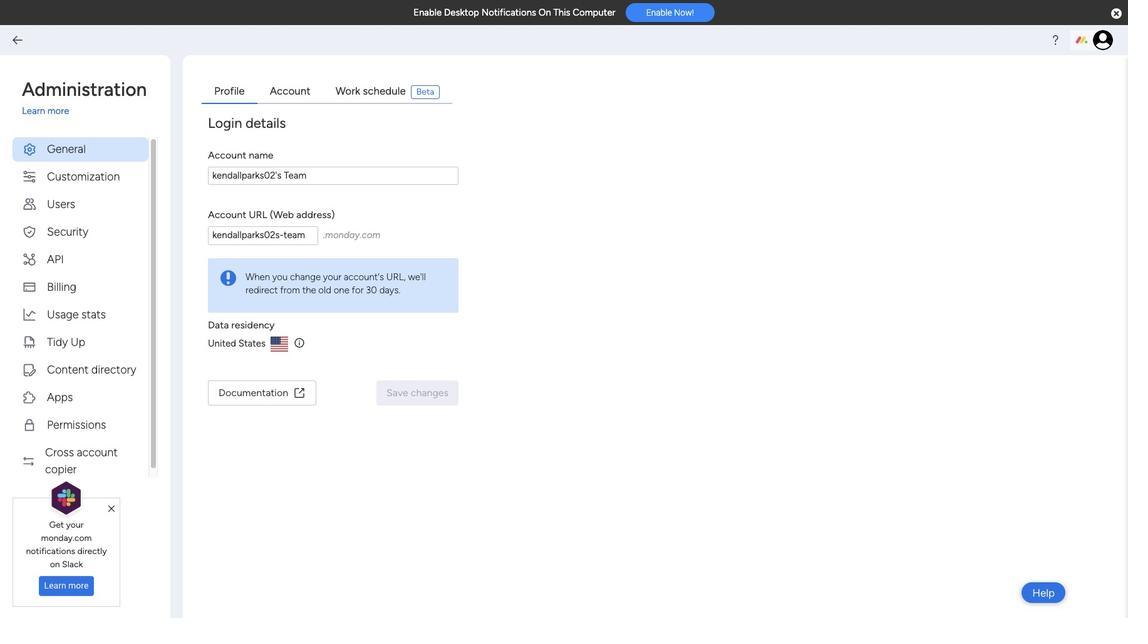 Task type: vqa. For each thing, say whether or not it's contained in the screenshot.
General
yes



Task type: describe. For each thing, give the bounding box(es) containing it.
30
[[366, 284, 377, 296]]

documentation link
[[208, 381, 317, 406]]

help
[[1033, 586, 1056, 599]]

help image
[[1050, 34, 1063, 46]]

cross
[[45, 445, 74, 459]]

usage stats button
[[13, 302, 149, 327]]

kendall parks image
[[1094, 30, 1114, 50]]

general
[[47, 142, 86, 156]]

account for account
[[270, 85, 311, 97]]

customization button
[[13, 165, 149, 189]]

security button
[[13, 220, 149, 244]]

learn inside button
[[44, 581, 66, 591]]

united states
[[208, 338, 266, 349]]

help button
[[1023, 582, 1066, 603]]

documentation button
[[208, 381, 317, 406]]

account
[[77, 445, 118, 459]]

apps
[[47, 390, 73, 404]]

states
[[239, 338, 266, 349]]

work
[[336, 85, 361, 97]]

account name
[[208, 149, 274, 161]]

beta
[[417, 87, 435, 97]]

work schedule
[[336, 85, 406, 97]]

permissions
[[47, 418, 106, 432]]

enable desktop notifications on this computer
[[414, 7, 616, 18]]

more inside administration learn more
[[47, 105, 69, 117]]

administration
[[22, 78, 147, 101]]

enable for enable desktop notifications on this computer
[[414, 7, 442, 18]]

url,
[[387, 271, 406, 282]]

learn more
[[44, 581, 89, 591]]

content directory
[[47, 363, 136, 376]]

account for account name
[[208, 149, 246, 161]]

documentation
[[219, 387, 289, 399]]

learn more button
[[39, 576, 94, 596]]

desktop
[[444, 7, 480, 18]]

content directory button
[[13, 358, 149, 382]]

stats
[[81, 307, 106, 321]]

the
[[303, 284, 316, 296]]

copier
[[45, 462, 77, 476]]

when you change your account's url, we'll redirect from the old one for 30 days.
[[246, 271, 426, 296]]

this
[[554, 7, 571, 18]]

tidy
[[47, 335, 68, 349]]

schedule
[[363, 85, 406, 97]]

monday.com
[[41, 533, 92, 543]]

get your monday.com notifications directly on slack
[[26, 520, 107, 570]]

profile link
[[202, 80, 257, 104]]

change
[[290, 271, 321, 282]]

permissions button
[[13, 413, 149, 437]]

directory
[[91, 363, 136, 376]]

one
[[334, 284, 350, 296]]

enable for enable now!
[[647, 8, 673, 18]]

your inside when you change your account's url, we'll redirect from the old one for 30 days.
[[323, 271, 342, 282]]

users button
[[13, 192, 149, 217]]

up
[[71, 335, 85, 349]]

we'll
[[408, 271, 426, 282]]

on
[[539, 7, 552, 18]]

enable now!
[[647, 8, 694, 18]]



Task type: locate. For each thing, give the bounding box(es) containing it.
1 horizontal spatial your
[[323, 271, 342, 282]]

residency
[[231, 319, 275, 331]]

old
[[319, 284, 332, 296]]

1 vertical spatial learn
[[44, 581, 66, 591]]

enable now! button
[[626, 3, 715, 22]]

administration learn more
[[22, 78, 147, 117]]

for
[[352, 284, 364, 296]]

learn
[[22, 105, 45, 117], [44, 581, 66, 591]]

profile
[[214, 85, 245, 97]]

more inside button
[[68, 581, 89, 591]]

your inside get your monday.com notifications directly on slack
[[66, 520, 84, 530]]

tidy up button
[[13, 330, 149, 354]]

computer
[[573, 7, 616, 18]]

1 horizontal spatial enable
[[647, 8, 673, 18]]

billing button
[[13, 275, 149, 299]]

account url (web address)
[[208, 209, 335, 221]]

users
[[47, 197, 75, 211]]

account left url
[[208, 209, 246, 221]]

your
[[323, 271, 342, 282], [66, 520, 84, 530]]

1 vertical spatial account
[[208, 149, 246, 161]]

account down the login
[[208, 149, 246, 161]]

from
[[280, 284, 300, 296]]

0 vertical spatial more
[[47, 105, 69, 117]]

general button
[[13, 137, 149, 161]]

account inside account link
[[270, 85, 311, 97]]

api button
[[13, 247, 149, 272]]

cross account copier
[[45, 445, 118, 476]]

account
[[270, 85, 311, 97], [208, 149, 246, 161], [208, 209, 246, 221]]

days.
[[380, 284, 401, 296]]

enable
[[414, 7, 442, 18], [647, 8, 673, 18]]

you
[[273, 271, 288, 282]]

customization
[[47, 170, 120, 183]]

0 vertical spatial learn
[[22, 105, 45, 117]]

when
[[246, 271, 270, 282]]

your up monday.com
[[66, 520, 84, 530]]

api
[[47, 252, 64, 266]]

account up details
[[270, 85, 311, 97]]

apps button
[[13, 385, 149, 410]]

now!
[[675, 8, 694, 18]]

login
[[208, 114, 242, 131]]

2 vertical spatial account
[[208, 209, 246, 221]]

slack
[[62, 559, 83, 570]]

get
[[49, 520, 64, 530]]

1 vertical spatial more
[[68, 581, 89, 591]]

login details
[[208, 114, 286, 131]]

cross account copier button
[[13, 440, 149, 482]]

enable left desktop
[[414, 7, 442, 18]]

billing
[[47, 280, 76, 294]]

learn down on
[[44, 581, 66, 591]]

1 vertical spatial your
[[66, 520, 84, 530]]

0 vertical spatial account
[[270, 85, 311, 97]]

learn inside administration learn more
[[22, 105, 45, 117]]

account link
[[257, 80, 323, 104]]

usage stats
[[47, 307, 106, 321]]

back to workspace image
[[11, 34, 24, 46]]

data
[[208, 319, 229, 331]]

account for account url (web address)
[[208, 209, 246, 221]]

learn down administration
[[22, 105, 45, 117]]

url
[[249, 209, 268, 221]]

redirect
[[246, 284, 278, 296]]

0 horizontal spatial enable
[[414, 7, 442, 18]]

enable inside button
[[647, 8, 673, 18]]

address)
[[297, 209, 335, 221]]

None text field
[[208, 166, 459, 185], [208, 226, 318, 245], [208, 166, 459, 185], [208, 226, 318, 245]]

tidy up
[[47, 335, 85, 349]]

content
[[47, 363, 89, 376]]

directly
[[77, 546, 107, 557]]

usage
[[47, 307, 79, 321]]

0 vertical spatial your
[[323, 271, 342, 282]]

.monday.com
[[323, 229, 381, 241]]

learn more link
[[22, 104, 158, 118]]

united
[[208, 338, 236, 349]]

notifications
[[26, 546, 75, 557]]

0 horizontal spatial your
[[66, 520, 84, 530]]

more down slack
[[68, 581, 89, 591]]

security
[[47, 225, 88, 239]]

dapulse close image
[[1112, 8, 1123, 20]]

details
[[246, 114, 286, 131]]

data residency
[[208, 319, 275, 331]]

notifications
[[482, 7, 537, 18]]

enable left now! on the top right of the page
[[647, 8, 673, 18]]

name
[[249, 149, 274, 161]]

(web
[[270, 209, 294, 221]]

account's
[[344, 271, 384, 282]]

dapulse x slim image
[[108, 503, 115, 515]]

your up old
[[323, 271, 342, 282]]

more down administration
[[47, 105, 69, 117]]

on
[[50, 559, 60, 570]]



